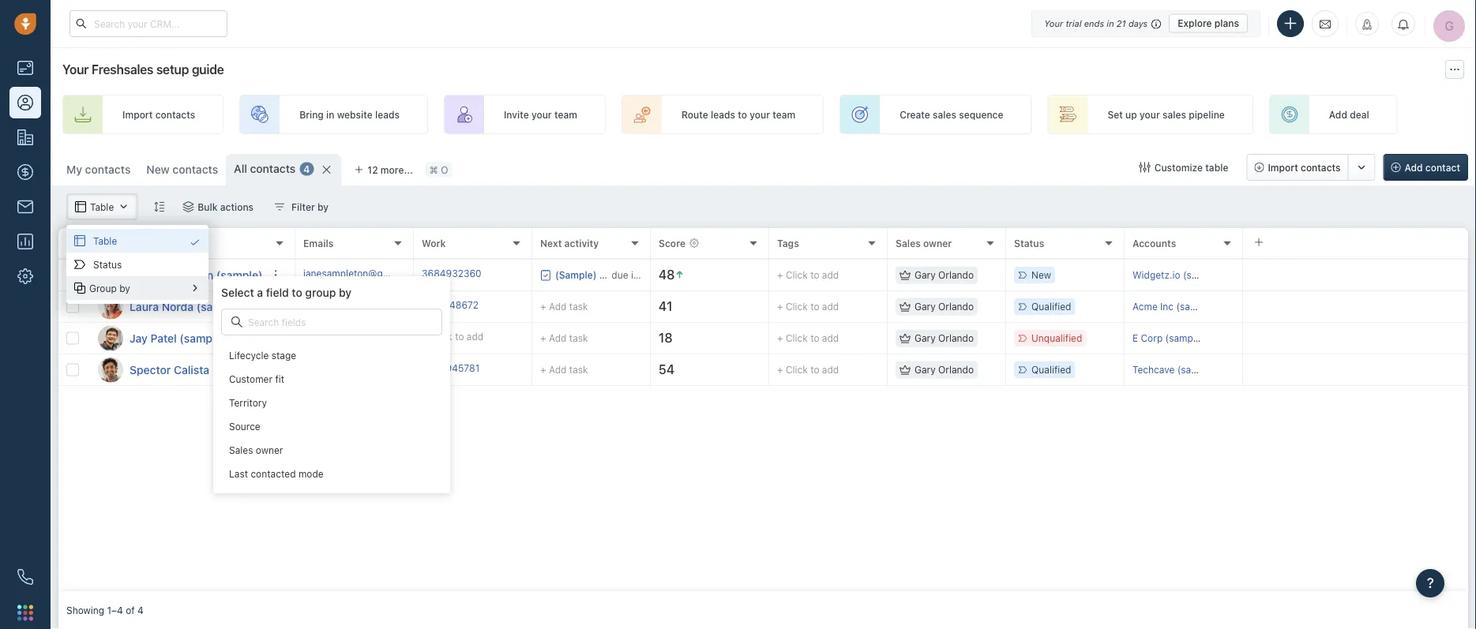 Task type: vqa. For each thing, say whether or not it's contained in the screenshot.
-- to the right
no



Task type: locate. For each thing, give the bounding box(es) containing it.
Search fields field
[[246, 315, 356, 330]]

explore plans
[[1178, 18, 1239, 29]]

container_wx8msf4aqz5i3rn1 image down 'select'
[[231, 317, 243, 328]]

container_wx8msf4aqz5i3rn1 image left status
[[74, 259, 85, 270]]

1 vertical spatial container_wx8msf4aqz5i3rn1 image
[[231, 317, 243, 328]]

source
[[229, 421, 260, 432]]

1 horizontal spatial by
[[339, 286, 352, 299]]

last contacted mode
[[229, 468, 324, 479]]

explore plans link
[[1169, 14, 1248, 33]]

lifecycle
[[229, 350, 269, 361]]

by right "group"
[[119, 283, 130, 294]]

plans
[[1215, 18, 1239, 29]]

phone image
[[9, 562, 41, 593]]

container_wx8msf4aqz5i3rn1 image
[[74, 235, 85, 246], [74, 259, 85, 270], [74, 283, 85, 294], [190, 283, 201, 294]]

0 horizontal spatial by
[[119, 283, 130, 294]]

mode
[[299, 468, 324, 479]]

customer fit
[[229, 374, 284, 385]]

stage
[[272, 350, 296, 361]]

fit
[[275, 374, 284, 385]]

container_wx8msf4aqz5i3rn1 image left "group"
[[74, 283, 85, 294]]

0 horizontal spatial container_wx8msf4aqz5i3rn1 image
[[190, 237, 201, 248]]

last
[[229, 468, 248, 479]]

group by menu item
[[66, 276, 209, 300]]

container_wx8msf4aqz5i3rn1 image up group by 'menu item'
[[190, 237, 201, 248]]

1 horizontal spatial container_wx8msf4aqz5i3rn1 image
[[231, 317, 243, 328]]

0 vertical spatial container_wx8msf4aqz5i3rn1 image
[[190, 237, 201, 248]]

sales
[[229, 445, 253, 456]]

Search your CRM... text field
[[70, 10, 228, 37]]

by right group
[[339, 286, 352, 299]]

container_wx8msf4aqz5i3rn1 image left table
[[74, 235, 85, 246]]

by
[[119, 283, 130, 294], [339, 286, 352, 299]]

select a field to group by menu
[[66, 225, 450, 494]]

container_wx8msf4aqz5i3rn1 image
[[190, 237, 201, 248], [231, 317, 243, 328]]

sales owner
[[229, 445, 283, 456]]

select a field to group by
[[221, 286, 352, 299]]



Task type: describe. For each thing, give the bounding box(es) containing it.
explore
[[1178, 18, 1212, 29]]

owner
[[256, 445, 283, 456]]

select
[[221, 286, 254, 299]]

freshworks switcher image
[[17, 605, 33, 621]]

by inside group by 'menu item'
[[119, 283, 130, 294]]

customer
[[229, 374, 273, 385]]

contacted
[[251, 468, 296, 479]]

group by
[[89, 283, 130, 294]]

status
[[93, 259, 122, 270]]

container_wx8msf4aqz5i3rn1 image for status
[[74, 259, 85, 270]]

container_wx8msf4aqz5i3rn1 image for table
[[74, 235, 85, 246]]

to
[[292, 286, 302, 299]]

container_wx8msf4aqz5i3rn1 image for group by
[[74, 283, 85, 294]]

container_wx8msf4aqz5i3rn1 image left 'select'
[[190, 283, 201, 294]]

group
[[305, 286, 336, 299]]

table
[[93, 235, 117, 246]]

territory
[[229, 397, 267, 408]]

group
[[89, 283, 117, 294]]

lifecycle stage
[[229, 350, 296, 361]]

a
[[257, 286, 263, 299]]

shade muted image
[[1148, 17, 1161, 30]]

field
[[266, 286, 289, 299]]

email image
[[1320, 17, 1331, 30]]



